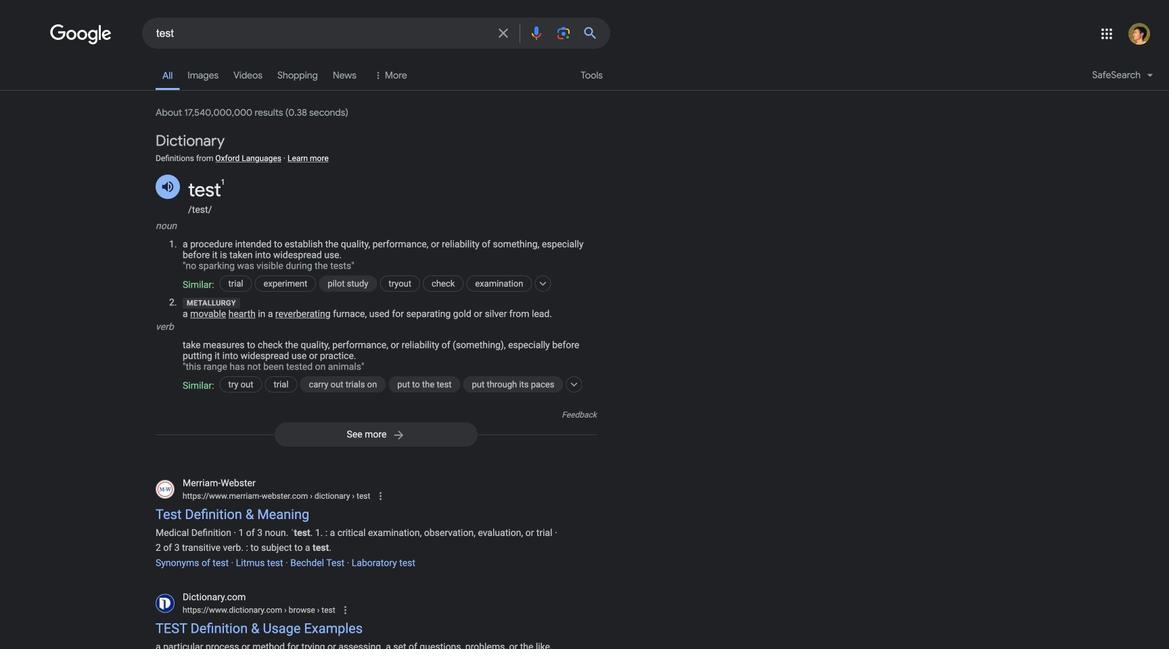 Task type: locate. For each thing, give the bounding box(es) containing it.
None text field
[[308, 491, 371, 501], [183, 604, 336, 617], [282, 606, 336, 615], [308, 491, 371, 501], [183, 604, 336, 617], [282, 606, 336, 615]]

list
[[183, 271, 597, 361], [183, 372, 597, 462]]

2 list from the top
[[183, 372, 597, 462]]

google image
[[50, 24, 112, 45]]

list item
[[220, 271, 271, 295], [255, 271, 335, 295], [319, 271, 396, 295], [380, 271, 439, 295], [423, 271, 483, 295], [467, 271, 551, 295], [220, 372, 281, 396], [265, 372, 317, 396], [300, 372, 405, 396], [389, 372, 480, 396], [463, 372, 583, 396]]

None text field
[[183, 490, 371, 502]]

0 vertical spatial list
[[183, 271, 597, 361]]

search by voice image
[[529, 25, 545, 41]]

heading
[[156, 131, 225, 150]]

search by image image
[[556, 25, 572, 41]]

1 vertical spatial list
[[183, 372, 597, 462]]

None search field
[[0, 17, 611, 49]]

navigation
[[0, 60, 1170, 98]]



Task type: vqa. For each thing, say whether or not it's contained in the screenshot.
Things
no



Task type: describe. For each thing, give the bounding box(es) containing it.
Search text field
[[156, 26, 487, 43]]

1 list from the top
[[183, 271, 597, 361]]



